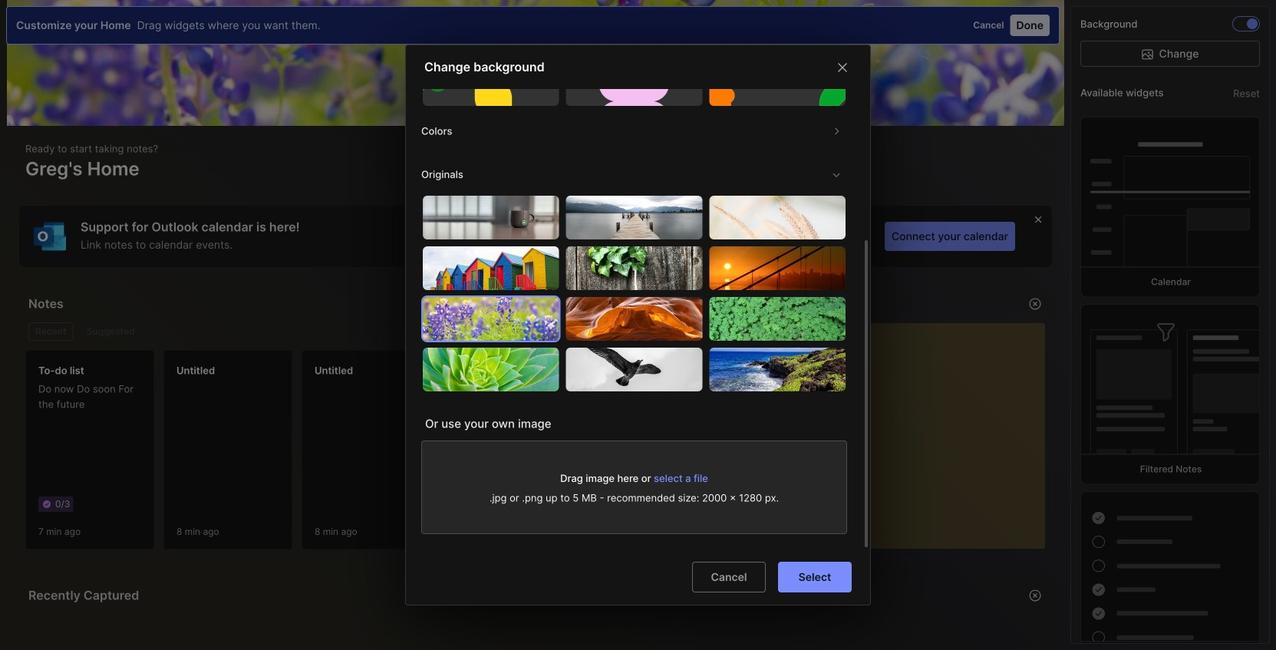 Task type: locate. For each thing, give the bounding box(es) containing it.
close image
[[834, 58, 852, 77]]



Task type: vqa. For each thing, say whether or not it's contained in the screenshot.
tab list
no



Task type: describe. For each thing, give the bounding box(es) containing it.
edit widget title image
[[806, 296, 822, 312]]



